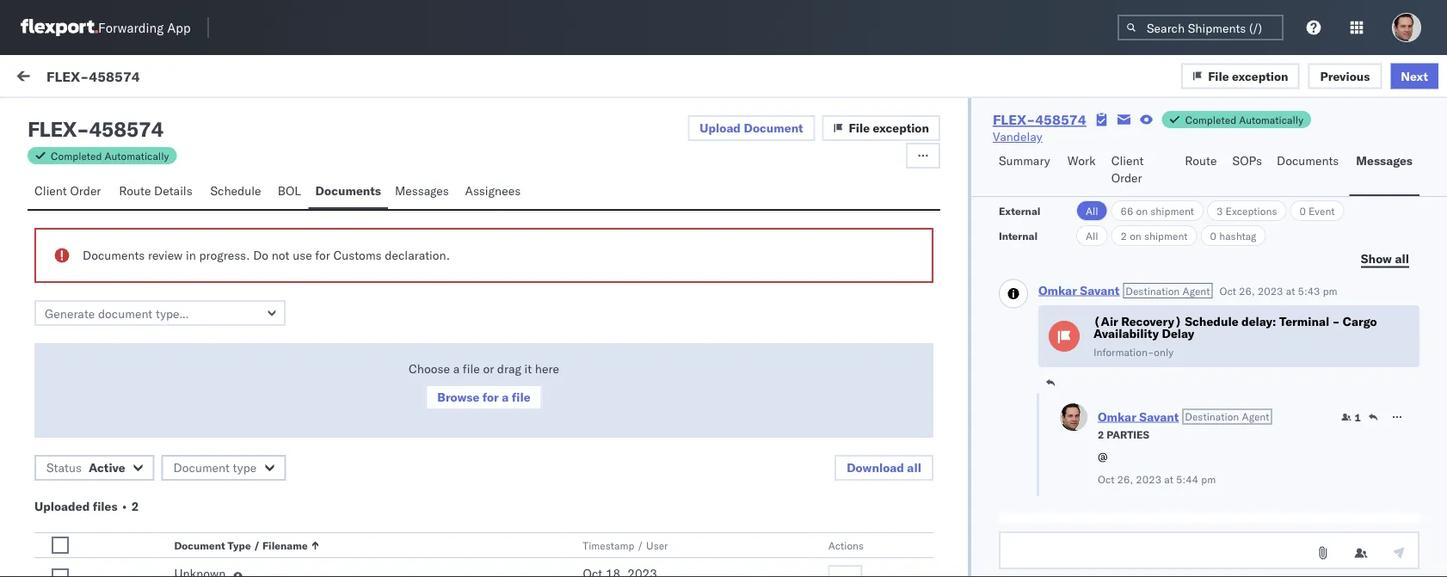 Task type: describe. For each thing, give the bounding box(es) containing it.
26, for oct 26, 2023, 5:45 pm edt
[[516, 544, 535, 559]]

exception: for exception: unknown customs hold type
[[55, 448, 116, 463]]

resize handle column header for related work item/shipment
[[1416, 144, 1437, 577]]

1 horizontal spatial agent
[[1242, 410, 1269, 423]]

shipment for 2 on shipment
[[1144, 229, 1188, 242]]

cargo
[[1343, 314, 1377, 329]]

- for oct 26, 2023, 5:45 pm edt
[[811, 544, 818, 559]]

Search Shipments (/) text field
[[1118, 15, 1284, 40]]

previous button
[[1308, 63, 1382, 89]]

1 horizontal spatial completed automatically
[[1185, 113, 1304, 126]]

download all
[[847, 460, 921, 475]]

1 vertical spatial omkar savant button
[[1098, 409, 1179, 424]]

pm for 6:30
[[604, 355, 622, 370]]

work inside button
[[1067, 153, 1096, 168]]

5:45
[[575, 544, 601, 559]]

external (0) button
[[21, 102, 108, 135]]

1366815
[[1164, 355, 1216, 370]]

flex- 1854269
[[1128, 277, 1216, 293]]

66
[[1121, 204, 1134, 217]]

omkar savant for latent
[[83, 186, 160, 201]]

savant down generate document type... text field
[[123, 341, 160, 356]]

1 vertical spatial file
[[849, 120, 870, 136]]

route for route details
[[119, 183, 151, 198]]

timestamp / user
[[583, 539, 668, 552]]

active
[[89, 460, 125, 475]]

user
[[646, 539, 668, 552]]

only
[[1154, 345, 1174, 358]]

route details button
[[112, 176, 203, 209]]

flex
[[28, 116, 77, 142]]

recovery)
[[1121, 314, 1182, 329]]

0 vertical spatial omkar savant button
[[1038, 283, 1120, 298]]

1 vertical spatial documents
[[315, 183, 381, 198]]

in
[[186, 248, 196, 263]]

0 vertical spatial type
[[260, 448, 287, 463]]

vandelay link
[[993, 128, 1043, 145]]

assignees
[[465, 183, 521, 198]]

oct for oct 26, 2023, 6:30 pm edt
[[494, 355, 513, 370]]

5 omkar savant from the top
[[83, 513, 160, 528]]

information-
[[1094, 345, 1154, 358]]

1 vertical spatial client
[[34, 183, 67, 198]]

show
[[1361, 251, 1392, 266]]

1 horizontal spatial client order button
[[1104, 145, 1178, 196]]

forwarding
[[98, 19, 164, 36]]

messaging
[[90, 216, 148, 231]]

internal for internal (0)
[[115, 109, 158, 124]]

assignees button
[[458, 176, 531, 209]]

choose
[[409, 361, 450, 376]]

1 vertical spatial destination
[[1185, 410, 1239, 423]]

0 vertical spatial document
[[744, 120, 803, 136]]

0 horizontal spatial 2
[[131, 499, 139, 514]]

flex- 458574
[[1128, 200, 1209, 215]]

not
[[272, 248, 290, 263]]

0 vertical spatial agent
[[1183, 284, 1210, 297]]

delay inside (air recovery) schedule delay: terminal - cargo availability delay information-only
[[1162, 326, 1195, 341]]

related
[[1128, 149, 1164, 162]]

26, inside @ oct 26, 2023 at 5:44 pm
[[1117, 473, 1133, 486]]

on for 2
[[1130, 229, 1142, 242]]

edt for oct 26, 2023, 7:00 pm edt
[[625, 277, 647, 293]]

document for type
[[174, 539, 225, 552]]

message list button
[[193, 102, 281, 135]]

0 horizontal spatial messages
[[395, 183, 449, 198]]

2 for 2 on shipment
[[1121, 229, 1127, 242]]

flex- 1366815
[[1128, 355, 1216, 370]]

my
[[17, 66, 45, 90]]

previous
[[1320, 68, 1370, 83]]

0 vertical spatial messages
[[1356, 153, 1413, 168]]

omkar savant for oct 26, 2023, 6:30 pm edt
[[83, 341, 160, 356]]

review
[[148, 248, 183, 263]]

on for 66
[[1136, 204, 1148, 217]]

2023, for 7:22
[[538, 200, 572, 215]]

work button
[[1061, 145, 1104, 196]]

458574 down forwarding app link
[[89, 67, 140, 85]]

pm for 5:45
[[604, 544, 622, 559]]

event
[[1309, 204, 1335, 217]]

oct 26, 2023, 5:45 pm edt
[[494, 544, 647, 559]]

2 on shipment
[[1121, 229, 1188, 242]]

hashtag
[[1219, 229, 1257, 242]]

uploaded files ∙ 2
[[34, 499, 139, 514]]

1 horizontal spatial file exception
[[1208, 68, 1288, 83]]

0 for 0 event
[[1300, 204, 1306, 217]]

import
[[128, 71, 164, 86]]

flex- up recovery)
[[1128, 277, 1164, 293]]

all for 66
[[1086, 204, 1098, 217]]

test.
[[151, 216, 175, 231]]

status active
[[46, 460, 125, 475]]

oct inside @ oct 26, 2023 at 5:44 pm
[[1098, 473, 1115, 486]]

use
[[293, 248, 312, 263]]

devan
[[186, 543, 222, 558]]

oct 26, 2023, 7:00 pm edt
[[494, 277, 647, 293]]

schedule button
[[203, 176, 271, 209]]

import work button
[[128, 71, 195, 86]]

import work
[[128, 71, 195, 86]]

- for oct 26, 2023, 6:30 pm edt
[[811, 355, 818, 370]]

timestamp / user button
[[579, 535, 794, 552]]

1 vertical spatial automatically
[[105, 149, 169, 162]]

time
[[494, 149, 517, 162]]

flex - 458574
[[28, 116, 163, 142]]

work for related
[[1167, 149, 1189, 162]]

0 vertical spatial for
[[315, 248, 330, 263]]

oct for oct 26, 2023, 7:22 pm edt
[[494, 200, 513, 215]]

at inside @ oct 26, 2023 at 5:44 pm
[[1164, 473, 1174, 486]]

1854269
[[1164, 277, 1216, 293]]

unknown
[[119, 448, 173, 463]]

1 vertical spatial delay
[[225, 543, 258, 558]]

0 vertical spatial a
[[108, 293, 115, 308]]

0 event
[[1300, 204, 1335, 217]]

internal (0)
[[115, 109, 183, 124]]

flex- up vandelay
[[993, 111, 1035, 128]]

0 vertical spatial exception
[[1232, 68, 1288, 83]]

0 horizontal spatial destination
[[1126, 284, 1180, 297]]

all button for 2
[[1076, 225, 1108, 246]]

0 hashtag
[[1210, 229, 1257, 242]]

(0) for external (0)
[[76, 109, 98, 124]]

savant up parties
[[1139, 409, 1179, 424]]

drag
[[497, 361, 521, 376]]

0 horizontal spatial order
[[70, 183, 101, 198]]

oct 26, 2023 at 5:43 pm
[[1220, 284, 1338, 297]]

26, for oct 26, 2023 at 5:43 pm
[[1239, 284, 1255, 297]]

category
[[811, 149, 853, 162]]

458574 left 3
[[1164, 200, 1209, 215]]

internal (0) button
[[108, 102, 193, 135]]

savant up test.
[[123, 186, 160, 201]]

commendation
[[118, 293, 199, 308]]

∙
[[120, 499, 128, 514]]

external (0)
[[28, 109, 98, 124]]

1
[[1355, 411, 1361, 424]]

flex- down availability
[[1128, 355, 1164, 370]]

external for external
[[999, 204, 1041, 217]]

0 horizontal spatial messages button
[[388, 176, 458, 209]]

here
[[535, 361, 559, 376]]

resize handle column header for time
[[782, 144, 803, 577]]

terminal
[[1279, 314, 1330, 329]]

1 vertical spatial exception
[[873, 120, 929, 136]]

1 horizontal spatial 2023
[[1258, 284, 1283, 297]]

0 horizontal spatial file exception
[[849, 120, 929, 136]]

oct for oct 26, 2023, 5:45 pm edt
[[494, 544, 513, 559]]

schedule inside (air recovery) schedule delay: terminal - cargo availability delay information-only
[[1185, 314, 1239, 329]]

1 horizontal spatial messages button
[[1349, 145, 1420, 196]]

1 / from the left
[[254, 539, 260, 552]]

resize handle column header for category
[[1099, 144, 1120, 577]]

edt for oct 26, 2023, 5:45 pm edt
[[625, 544, 647, 559]]

0 horizontal spatial completed
[[51, 149, 102, 162]]

upload
[[700, 120, 741, 136]]

filing
[[78, 293, 105, 308]]

browse for a file
[[437, 390, 530, 405]]

upload document button
[[688, 115, 815, 141]]

26, for oct 26, 2023, 7:00 pm edt
[[516, 277, 535, 293]]

1 horizontal spatial at
[[1286, 284, 1295, 297]]

26, for oct 26, 2023, 6:30 pm edt
[[516, 355, 535, 370]]

bol
[[278, 183, 301, 198]]

1 horizontal spatial customs
[[333, 248, 382, 263]]

details
[[154, 183, 193, 198]]

458574 up vandelay
[[1035, 111, 1086, 128]]

1 horizontal spatial file
[[1208, 68, 1229, 83]]

exception: unknown customs hold type
[[55, 448, 287, 463]]

forwarding app link
[[21, 19, 191, 36]]

- inside (air recovery) schedule delay: terminal - cargo availability delay information-only
[[1333, 314, 1340, 329]]

0 horizontal spatial client order button
[[28, 176, 112, 209]]



Task type: locate. For each thing, give the bounding box(es) containing it.
1 horizontal spatial work
[[1167, 149, 1189, 162]]

client order
[[1111, 153, 1144, 185], [34, 183, 101, 198]]

0 vertical spatial schedule
[[210, 183, 261, 198]]

actions
[[828, 539, 864, 552]]

order down related
[[1111, 170, 1142, 185]]

0 vertical spatial file
[[1208, 68, 1229, 83]]

am
[[58, 293, 75, 308]]

2 exception: from the top
[[55, 543, 116, 558]]

4 edt from the top
[[625, 544, 647, 559]]

omkar savant destination agent up (air
[[1038, 283, 1210, 298]]

vandelay
[[993, 129, 1043, 144]]

2023, for 5:45
[[538, 544, 572, 559]]

internal inside button
[[115, 109, 158, 124]]

3 exceptions
[[1217, 204, 1277, 217]]

documents button up 0 event
[[1270, 145, 1349, 196]]

document right upload
[[744, 120, 803, 136]]

2 horizontal spatial documents
[[1277, 153, 1339, 168]]

1 horizontal spatial pm
[[1323, 284, 1338, 297]]

3 2023, from the top
[[538, 355, 572, 370]]

0 vertical spatial route
[[1185, 153, 1217, 168]]

1 horizontal spatial exception
[[1232, 68, 1288, 83]]

0 horizontal spatial at
[[1164, 473, 1174, 486]]

report
[[202, 293, 236, 308]]

completed automatically
[[1185, 113, 1304, 126], [51, 149, 169, 162]]

client order button up 66
[[1104, 145, 1178, 196]]

1 vertical spatial schedule
[[1185, 314, 1239, 329]]

oct left the 5:45
[[494, 544, 513, 559]]

delay
[[1162, 326, 1195, 341], [225, 543, 258, 558]]

0 vertical spatial client
[[1111, 153, 1144, 168]]

4 pm from the top
[[604, 544, 622, 559]]

26, down assignees
[[516, 200, 535, 215]]

1 vertical spatial flex-458574
[[993, 111, 1086, 128]]

on right 66
[[1136, 204, 1148, 217]]

1 pm from the top
[[604, 200, 622, 215]]

1 omkar savant from the top
[[83, 186, 160, 201]]

choose a file or drag it here
[[409, 361, 559, 376]]

pm for 7:00
[[604, 277, 622, 293]]

1 vertical spatial at
[[1164, 473, 1174, 486]]

1 horizontal spatial for
[[482, 390, 499, 405]]

completed automatically up item/shipment
[[1185, 113, 1304, 126]]

agent up (air recovery) schedule delay: terminal - cargo availability delay information-only
[[1183, 284, 1210, 297]]

1 edt from the top
[[625, 200, 647, 215]]

availability
[[1094, 326, 1159, 341]]

2 up @
[[1098, 428, 1104, 441]]

message for message
[[53, 149, 95, 162]]

0 horizontal spatial exception
[[873, 120, 929, 136]]

0 horizontal spatial work
[[167, 71, 195, 86]]

0 vertical spatial 2
[[1121, 229, 1127, 242]]

0 vertical spatial all button
[[1076, 200, 1108, 221]]

pm right 5:44
[[1201, 473, 1216, 486]]

@ oct 26, 2023 at 5:44 pm
[[1098, 449, 1216, 486]]

0 vertical spatial automatically
[[1239, 113, 1304, 126]]

all button left 66
[[1076, 200, 1108, 221]]

1 horizontal spatial schedule
[[1185, 314, 1239, 329]]

documents up 0 event
[[1277, 153, 1339, 168]]

shipment for 66 on shipment
[[1151, 204, 1194, 217]]

client order for right client order button
[[1111, 153, 1144, 185]]

0 horizontal spatial documents button
[[309, 176, 388, 209]]

26, up the delay: on the bottom of page
[[1239, 284, 1255, 297]]

a right filing
[[108, 293, 115, 308]]

pm right 5:43
[[1323, 284, 1338, 297]]

route inside route details button
[[119, 183, 151, 198]]

route left sops
[[1185, 153, 1217, 168]]

sops
[[1233, 153, 1262, 168]]

0 horizontal spatial customs
[[176, 448, 226, 463]]

0 left event
[[1300, 204, 1306, 217]]

completed automatically down flex - 458574
[[51, 149, 169, 162]]

oct up drag
[[494, 277, 513, 293]]

exception: warehouse devan delay
[[55, 543, 258, 558]]

file exception button
[[1181, 63, 1300, 89], [1181, 63, 1300, 89], [822, 115, 940, 141], [822, 115, 940, 141]]

files
[[93, 499, 118, 514]]

3 omkar savant from the top
[[83, 341, 160, 356]]

1 vertical spatial 2023
[[1136, 473, 1162, 486]]

pm right 7:00
[[604, 277, 622, 293]]

type right devan
[[228, 539, 251, 552]]

flexport. image
[[21, 19, 98, 36]]

1 horizontal spatial client
[[1111, 153, 1144, 168]]

work right related
[[1167, 149, 1189, 162]]

a inside button
[[502, 390, 509, 405]]

agent
[[1183, 284, 1210, 297], [1242, 410, 1269, 423]]

oct down @
[[1098, 473, 1115, 486]]

list
[[253, 109, 274, 124]]

work right summary button
[[1067, 153, 1096, 168]]

hold
[[229, 448, 257, 463]]

external down 'my work'
[[28, 109, 73, 124]]

1 exception: from the top
[[55, 448, 116, 463]]

savant up warehouse at the bottom of page
[[123, 513, 160, 528]]

0 vertical spatial message
[[200, 109, 250, 124]]

2 down 66
[[1121, 229, 1127, 242]]

0 vertical spatial all
[[1086, 204, 1098, 217]]

file up 'category' on the right top of page
[[849, 120, 870, 136]]

0 vertical spatial completed
[[1185, 113, 1237, 126]]

0 vertical spatial omkar savant destination agent
[[1038, 283, 1210, 298]]

2 inside button
[[1098, 428, 1104, 441]]

2 pm from the top
[[604, 277, 622, 293]]

@
[[1098, 449, 1108, 464]]

0 vertical spatial external
[[28, 109, 73, 124]]

completed up related work item/shipment
[[1185, 113, 1237, 126]]

oct left 'it' at left bottom
[[494, 355, 513, 370]]

app
[[167, 19, 191, 36]]

summary
[[999, 153, 1050, 168]]

flex- right @
[[1128, 441, 1164, 456]]

improve
[[253, 293, 296, 308]]

for
[[315, 248, 330, 263], [482, 390, 499, 405]]

work for my
[[49, 66, 94, 90]]

oct for oct 26, 2023, 7:00 pm edt
[[494, 277, 513, 293]]

3 edt from the top
[[625, 355, 647, 370]]

client order button
[[1104, 145, 1178, 196], [28, 176, 112, 209]]

1 all from the top
[[1086, 204, 1098, 217]]

pm for 7:22
[[604, 200, 622, 215]]

1 resize handle column header from the left
[[465, 144, 486, 577]]

schedule left bol
[[210, 183, 261, 198]]

omkar
[[83, 186, 120, 201], [83, 264, 120, 279], [1038, 283, 1077, 298], [83, 341, 120, 356], [1098, 409, 1137, 424], [83, 419, 120, 434], [83, 513, 120, 528]]

oct 26, 2023, 6:30 pm edt
[[494, 355, 647, 370]]

upload document
[[700, 120, 803, 136]]

1 horizontal spatial delay
[[1162, 326, 1195, 341]]

(0) down import work "button"
[[161, 109, 183, 124]]

0 horizontal spatial a
[[108, 293, 115, 308]]

exception: for exception: warehouse devan delay
[[55, 543, 116, 558]]

download all button
[[835, 455, 933, 481]]

1 vertical spatial exception:
[[55, 543, 116, 558]]

0 horizontal spatial client order
[[34, 183, 101, 198]]

0 vertical spatial 0
[[1300, 204, 1306, 217]]

2 omkar savant from the top
[[83, 264, 160, 279]]

status
[[46, 460, 82, 475]]

document for type
[[173, 460, 230, 475]]

schedule inside button
[[210, 183, 261, 198]]

at left 5:43
[[1286, 284, 1295, 297]]

flex-
[[46, 67, 89, 85], [993, 111, 1035, 128], [1128, 200, 1164, 215], [1128, 277, 1164, 293], [1128, 355, 1164, 370], [1128, 441, 1164, 456]]

omkar savant for i
[[83, 264, 160, 279]]

1 all button from the top
[[1076, 200, 1108, 221]]

2 for 2 parties
[[1098, 428, 1104, 441]]

oct 26, 2023, 7:22 pm edt
[[494, 200, 647, 215]]

0 vertical spatial documents
[[1277, 153, 1339, 168]]

1 vertical spatial work
[[1067, 153, 1096, 168]]

2 all from the top
[[1086, 229, 1098, 242]]

resize handle column header for message
[[465, 144, 486, 577]]

savant down review
[[123, 264, 160, 279]]

26, left "here"
[[516, 355, 535, 370]]

client right work button
[[1111, 153, 1144, 168]]

schedule down 1854269
[[1185, 314, 1239, 329]]

1 vertical spatial on
[[1130, 229, 1142, 242]]

client
[[1111, 153, 1144, 168], [34, 183, 67, 198]]

/ left filename
[[254, 539, 260, 552]]

3 pm from the top
[[604, 355, 622, 370]]

omkar savant up warehouse at the bottom of page
[[83, 513, 160, 528]]

flex- right my at the left top
[[46, 67, 89, 85]]

oct for oct 26, 2023 at 5:43 pm
[[1220, 284, 1236, 297]]

omkar savant
[[83, 186, 160, 201], [83, 264, 160, 279], [83, 341, 160, 356], [83, 419, 160, 434], [83, 513, 160, 528]]

26, left the 5:45
[[516, 544, 535, 559]]

2023
[[1258, 284, 1283, 297], [1136, 473, 1162, 486]]

all for show all
[[1395, 251, 1409, 266]]

edt right the 5:45
[[625, 544, 647, 559]]

progress.
[[199, 248, 250, 263]]

all left 66
[[1086, 204, 1098, 217]]

2 edt from the top
[[625, 277, 647, 293]]

client order up latent
[[34, 183, 101, 198]]

client order for leftmost client order button
[[34, 183, 101, 198]]

1 vertical spatial omkar savant destination agent
[[1098, 409, 1269, 424]]

Generate document type... text field
[[34, 300, 286, 326]]

completed down flex - 458574
[[51, 149, 102, 162]]

uploaded
[[34, 499, 90, 514]]

flex-458574 down forwarding app link
[[46, 67, 140, 85]]

1 vertical spatial 0
[[1210, 229, 1217, 242]]

1 vertical spatial all
[[1086, 229, 1098, 242]]

automatically up sops
[[1239, 113, 1304, 126]]

destination up recovery)
[[1126, 284, 1180, 297]]

0 left hashtag
[[1210, 229, 1217, 242]]

route inside route button
[[1185, 153, 1217, 168]]

1 horizontal spatial 2
[[1098, 428, 1104, 441]]

0 vertical spatial file exception
[[1208, 68, 1288, 83]]

omkar savant up messaging
[[83, 186, 160, 201]]

forwarding app
[[98, 19, 191, 36]]

for inside button
[[482, 390, 499, 405]]

client order up 66
[[1111, 153, 1144, 185]]

file inside button
[[512, 390, 530, 405]]

message left the list at the left
[[200, 109, 250, 124]]

pm right the 6:30
[[604, 355, 622, 370]]

1 horizontal spatial order
[[1111, 170, 1142, 185]]

0 vertical spatial 2023
[[1258, 284, 1283, 297]]

0 horizontal spatial delay
[[225, 543, 258, 558]]

2023 inside @ oct 26, 2023 at 5:44 pm
[[1136, 473, 1162, 486]]

3 resize handle column header from the left
[[1099, 144, 1120, 577]]

2 vertical spatial 2
[[131, 499, 139, 514]]

1 horizontal spatial type
[[260, 448, 287, 463]]

- for oct 26, 2023, 7:00 pm edt
[[811, 277, 818, 293]]

shipment down '66 on shipment'
[[1144, 229, 1188, 242]]

0 horizontal spatial 0
[[1210, 229, 1217, 242]]

2 2023, from the top
[[538, 277, 572, 293]]

a
[[108, 293, 115, 308], [453, 361, 460, 376], [502, 390, 509, 405]]

4 2023, from the top
[[538, 544, 572, 559]]

file exception down search shipments (/) text field at top
[[1208, 68, 1288, 83]]

destination down 1366815
[[1185, 410, 1239, 423]]

all for download all
[[907, 460, 921, 475]]

shipment up the 2 on shipment
[[1151, 204, 1194, 217]]

/ left user
[[637, 539, 644, 552]]

0 vertical spatial shipment
[[1151, 204, 1194, 217]]

flex-458574 up vandelay
[[993, 111, 1086, 128]]

on down 66
[[1130, 229, 1142, 242]]

all for 2
[[1086, 229, 1098, 242]]

1 horizontal spatial /
[[637, 539, 644, 552]]

customs left hold
[[176, 448, 226, 463]]

0 vertical spatial file
[[463, 361, 480, 376]]

6:30
[[575, 355, 601, 370]]

0 horizontal spatial for
[[315, 248, 330, 263]]

0 vertical spatial work
[[49, 66, 94, 90]]

1 horizontal spatial automatically
[[1239, 113, 1304, 126]]

external down summary button
[[999, 204, 1041, 217]]

/
[[254, 539, 260, 552], [637, 539, 644, 552]]

2 / from the left
[[637, 539, 644, 552]]

message down flex - 458574
[[53, 149, 95, 162]]

show all
[[1361, 251, 1409, 266]]

1 horizontal spatial external
[[999, 204, 1041, 217]]

internal down summary button
[[999, 229, 1038, 242]]

66 on shipment
[[1121, 204, 1194, 217]]

(air recovery) schedule delay: terminal - cargo availability delay information-only
[[1094, 314, 1377, 358]]

2 right ∙
[[131, 499, 139, 514]]

0 vertical spatial completed automatically
[[1185, 113, 1304, 126]]

0
[[1300, 204, 1306, 217], [1210, 229, 1217, 242]]

0 vertical spatial pm
[[1323, 284, 1338, 297]]

2023, right 'it' at left bottom
[[538, 355, 572, 370]]

all button left the 2 on shipment
[[1076, 225, 1108, 246]]

2 parties button
[[1098, 426, 1149, 441]]

message list
[[200, 109, 274, 124]]

0 vertical spatial flex-458574
[[46, 67, 140, 85]]

timestamp
[[583, 539, 635, 552]]

show all button
[[1351, 246, 1420, 272]]

4 resize handle column header from the left
[[1416, 144, 1437, 577]]

external inside button
[[28, 109, 73, 124]]

1 vertical spatial customs
[[176, 448, 226, 463]]

(0) down 'my work'
[[76, 109, 98, 124]]

customs right use
[[333, 248, 382, 263]]

2 vertical spatial a
[[502, 390, 509, 405]]

26, down 2 parties
[[1117, 473, 1133, 486]]

1 horizontal spatial destination
[[1185, 410, 1239, 423]]

document left type
[[173, 460, 230, 475]]

0 horizontal spatial automatically
[[105, 149, 169, 162]]

warehouse
[[119, 543, 183, 558]]

internal for internal
[[999, 229, 1038, 242]]

0 vertical spatial destination
[[1126, 284, 1180, 297]]

2023, for 7:00
[[538, 277, 572, 293]]

next
[[1401, 68, 1428, 83]]

edt right 7:00
[[625, 277, 647, 293]]

0 horizontal spatial schedule
[[210, 183, 261, 198]]

order up latent
[[70, 183, 101, 198]]

2023, left 7:22
[[538, 200, 572, 215]]

pm
[[1323, 284, 1338, 297], [1201, 473, 1216, 486]]

messages
[[1356, 153, 1413, 168], [395, 183, 449, 198]]

flex- up the 2 on shipment
[[1128, 200, 1164, 215]]

type
[[260, 448, 287, 463], [228, 539, 251, 552]]

1 horizontal spatial messages
[[1356, 153, 1413, 168]]

1 vertical spatial type
[[228, 539, 251, 552]]

route button
[[1178, 145, 1226, 196]]

type inside button
[[228, 539, 251, 552]]

26, for oct 26, 2023, 7:22 pm edt
[[516, 200, 535, 215]]

0 for 0 hashtag
[[1210, 229, 1217, 242]]

resize handle column header
[[465, 144, 486, 577], [782, 144, 803, 577], [1099, 144, 1120, 577], [1416, 144, 1437, 577]]

1 vertical spatial completed
[[51, 149, 102, 162]]

work up external (0)
[[49, 66, 94, 90]]

external for external (0)
[[28, 109, 73, 124]]

- for oct 26, 2023, 7:22 pm edt
[[811, 200, 818, 215]]

0 horizontal spatial route
[[119, 183, 151, 198]]

edt for oct 26, 2023, 6:30 pm edt
[[625, 355, 647, 370]]

documents down the latent messaging test.
[[83, 248, 145, 263]]

at left 5:44
[[1164, 473, 1174, 486]]

delay right devan
[[225, 543, 258, 558]]

i
[[52, 293, 55, 308]]

2 (0) from the left
[[161, 109, 183, 124]]

message for message list
[[200, 109, 250, 124]]

1 2023, from the top
[[538, 200, 572, 215]]

2 all button from the top
[[1076, 225, 1108, 246]]

shipment
[[1151, 204, 1194, 217], [1144, 229, 1188, 242]]

filename
[[263, 539, 308, 552]]

2023, left 7:00
[[538, 277, 572, 293]]

bol button
[[271, 176, 309, 209]]

all button for 66
[[1076, 200, 1108, 221]]

1 horizontal spatial a
[[453, 361, 460, 376]]

summary button
[[992, 145, 1061, 196]]

4 omkar savant from the top
[[83, 419, 160, 434]]

route for route
[[1185, 153, 1217, 168]]

savant up unknown
[[123, 419, 160, 434]]

file left or
[[463, 361, 480, 376]]

exception:
[[55, 448, 116, 463], [55, 543, 116, 558]]

(air
[[1094, 314, 1118, 329]]

documents button
[[1270, 145, 1349, 196], [309, 176, 388, 209]]

edt for oct 26, 2023, 7:22 pm edt
[[625, 200, 647, 215]]

latent messaging test.
[[52, 216, 175, 231]]

1 vertical spatial external
[[999, 204, 1041, 217]]

0 vertical spatial delay
[[1162, 326, 1195, 341]]

documents button right bol
[[309, 176, 388, 209]]

latent
[[52, 216, 87, 231]]

458574 down import
[[89, 116, 163, 142]]

7:22
[[575, 200, 601, 215]]

0 horizontal spatial pm
[[1201, 473, 1216, 486]]

or
[[483, 361, 494, 376]]

0 vertical spatial at
[[1286, 284, 1295, 297]]

documents right bol button
[[315, 183, 381, 198]]

2 horizontal spatial 2
[[1121, 229, 1127, 242]]

internal down import
[[115, 109, 158, 124]]

None checkbox
[[52, 537, 69, 554], [52, 569, 69, 577], [52, 537, 69, 554], [52, 569, 69, 577]]

omkar savant up filing
[[83, 264, 160, 279]]

do
[[253, 248, 269, 263]]

2 resize handle column header from the left
[[782, 144, 803, 577]]

1 vertical spatial completed automatically
[[51, 149, 169, 162]]

2023 up the delay: on the bottom of page
[[1258, 284, 1283, 297]]

2023, for 6:30
[[538, 355, 572, 370]]

0 horizontal spatial work
[[49, 66, 94, 90]]

1 horizontal spatial documents button
[[1270, 145, 1349, 196]]

documents review in progress. do not use for customs declaration.
[[83, 248, 450, 263]]

0 horizontal spatial agent
[[1183, 284, 1210, 297]]

client order button up latent
[[28, 176, 112, 209]]

0 horizontal spatial external
[[28, 109, 73, 124]]

None text field
[[999, 532, 1420, 570]]

browse for a file button
[[425, 385, 543, 410]]

(0) for internal (0)
[[161, 109, 183, 124]]

message inside button
[[200, 109, 250, 124]]

0 horizontal spatial file
[[463, 361, 480, 376]]

0 horizontal spatial documents
[[83, 248, 145, 263]]

route up messaging
[[119, 183, 151, 198]]

all button
[[1076, 200, 1108, 221], [1076, 225, 1108, 246]]

0 horizontal spatial /
[[254, 539, 260, 552]]

sops button
[[1226, 145, 1270, 196]]

omkar savant button
[[1038, 283, 1120, 298], [1098, 409, 1179, 424]]

omkar savant up unknown
[[83, 419, 160, 434]]

savant up (air
[[1080, 283, 1120, 298]]

document type button
[[161, 455, 286, 481]]

pm inside @ oct 26, 2023 at 5:44 pm
[[1201, 473, 1216, 486]]

to
[[239, 293, 250, 308]]

pm right 7:22
[[604, 200, 622, 215]]

1 (0) from the left
[[76, 109, 98, 124]]

i am filing a commendation report to improve
[[52, 293, 296, 308]]

work
[[49, 66, 94, 90], [1167, 149, 1189, 162]]

0 vertical spatial work
[[167, 71, 195, 86]]

flex-458574
[[46, 67, 140, 85], [993, 111, 1086, 128]]

order
[[1111, 170, 1142, 185], [70, 183, 101, 198]]

file down 'it' at left bottom
[[512, 390, 530, 405]]



Task type: vqa. For each thing, say whether or not it's contained in the screenshot.
work
yes



